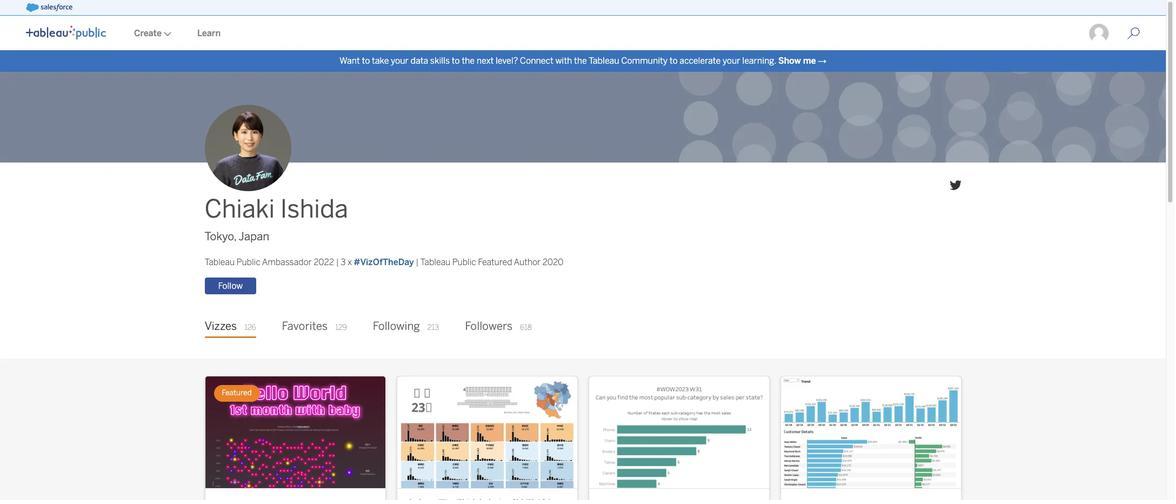 Task type: describe. For each thing, give the bounding box(es) containing it.
show
[[778, 56, 801, 66]]

favorites
[[282, 320, 328, 333]]

0 horizontal spatial tableau
[[205, 258, 235, 268]]

tableau public ambassador 2022 | 3 x #vizoftheday | tableau public featured author 2020
[[205, 258, 564, 268]]

126
[[244, 323, 256, 333]]

2 workbook thumbnail image from the left
[[397, 377, 577, 489]]

level?
[[496, 56, 518, 66]]

1 public from the left
[[237, 258, 260, 268]]

avatar image
[[205, 105, 291, 192]]

chiaki ishida
[[205, 195, 348, 225]]

1 | from the left
[[336, 258, 339, 268]]

take
[[372, 56, 389, 66]]

logo image
[[26, 25, 106, 39]]

1 horizontal spatial tableau
[[420, 258, 450, 268]]

featured element
[[214, 386, 260, 402]]

2022
[[314, 258, 334, 268]]

1 your from the left
[[391, 56, 409, 66]]

#vizoftheday
[[354, 258, 414, 268]]

want to take your data skills to the next level? connect with the tableau community to accelerate your learning. show me →
[[339, 56, 827, 66]]

3 to from the left
[[670, 56, 678, 66]]

japan
[[239, 230, 269, 243]]

1 horizontal spatial featured
[[478, 258, 512, 268]]

213
[[427, 323, 439, 333]]

go to search image
[[1114, 27, 1153, 40]]

→
[[818, 56, 827, 66]]

2 your from the left
[[723, 56, 740, 66]]

2 | from the left
[[416, 258, 419, 268]]

tokyo,
[[205, 230, 236, 243]]

3
[[341, 258, 346, 268]]

follow button
[[205, 278, 256, 295]]

followers
[[465, 320, 513, 333]]

community
[[621, 56, 668, 66]]

create button
[[121, 17, 184, 50]]

me
[[803, 56, 816, 66]]

#vizoftheday link
[[354, 258, 414, 268]]

ishida
[[280, 195, 348, 225]]

skills
[[430, 56, 450, 66]]

with
[[555, 56, 572, 66]]

ambassador
[[262, 258, 312, 268]]

tokyo, japan
[[205, 230, 269, 243]]

accelerate
[[680, 56, 721, 66]]



Task type: vqa. For each thing, say whether or not it's contained in the screenshot.


Task type: locate. For each thing, give the bounding box(es) containing it.
618
[[520, 323, 532, 333]]

1 the from the left
[[462, 56, 475, 66]]

tableau down tokyo, at the left top of the page
[[205, 258, 235, 268]]

salesforce logo image
[[26, 3, 72, 12]]

the
[[462, 56, 475, 66], [574, 56, 587, 66]]

tableau right the with
[[589, 56, 619, 66]]

1 vertical spatial featured
[[222, 389, 252, 398]]

x
[[348, 258, 352, 268]]

1 horizontal spatial to
[[452, 56, 460, 66]]

following
[[373, 320, 420, 333]]

1 horizontal spatial the
[[574, 56, 587, 66]]

0 horizontal spatial public
[[237, 258, 260, 268]]

1 horizontal spatial public
[[452, 258, 476, 268]]

|
[[336, 258, 339, 268], [416, 258, 419, 268]]

your right take
[[391, 56, 409, 66]]

2 horizontal spatial tableau
[[589, 56, 619, 66]]

follow
[[218, 281, 243, 292]]

the right the with
[[574, 56, 587, 66]]

to right skills
[[452, 56, 460, 66]]

want
[[339, 56, 360, 66]]

2 to from the left
[[452, 56, 460, 66]]

connect
[[520, 56, 553, 66]]

1 to from the left
[[362, 56, 370, 66]]

| right '#vizoftheday' 'link'
[[416, 258, 419, 268]]

terry.turtle image
[[1088, 23, 1110, 44]]

| left the 3
[[336, 258, 339, 268]]

your left learning.
[[723, 56, 740, 66]]

to left take
[[362, 56, 370, 66]]

tableau
[[589, 56, 619, 66], [205, 258, 235, 268], [420, 258, 450, 268]]

create
[[134, 28, 162, 38]]

vizzes
[[205, 320, 237, 333]]

0 horizontal spatial your
[[391, 56, 409, 66]]

the left next
[[462, 56, 475, 66]]

1 workbook thumbnail image from the left
[[205, 377, 385, 489]]

0 horizontal spatial the
[[462, 56, 475, 66]]

author
[[514, 258, 541, 268]]

workbook thumbnail image
[[205, 377, 385, 489], [397, 377, 577, 489], [589, 377, 769, 489], [781, 377, 961, 489]]

2020
[[543, 258, 564, 268]]

to left accelerate
[[670, 56, 678, 66]]

show me link
[[778, 56, 816, 66]]

public
[[237, 258, 260, 268], [452, 258, 476, 268]]

your
[[391, 56, 409, 66], [723, 56, 740, 66]]

chiaki
[[205, 195, 275, 225]]

next
[[477, 56, 494, 66]]

129
[[335, 323, 347, 333]]

learning.
[[742, 56, 776, 66]]

2 the from the left
[[574, 56, 587, 66]]

3 workbook thumbnail image from the left
[[589, 377, 769, 489]]

twitter.com image
[[950, 180, 962, 192]]

to
[[362, 56, 370, 66], [452, 56, 460, 66], [670, 56, 678, 66]]

4 workbook thumbnail image from the left
[[781, 377, 961, 489]]

0 horizontal spatial |
[[336, 258, 339, 268]]

0 vertical spatial featured
[[478, 258, 512, 268]]

featured
[[478, 258, 512, 268], [222, 389, 252, 398]]

learn link
[[184, 17, 234, 50]]

2 horizontal spatial to
[[670, 56, 678, 66]]

tableau right '#vizoftheday' 'link'
[[420, 258, 450, 268]]

1 horizontal spatial |
[[416, 258, 419, 268]]

1 horizontal spatial your
[[723, 56, 740, 66]]

data
[[411, 56, 428, 66]]

0 horizontal spatial to
[[362, 56, 370, 66]]

learn
[[197, 28, 221, 38]]

2 public from the left
[[452, 258, 476, 268]]

0 horizontal spatial featured
[[222, 389, 252, 398]]



